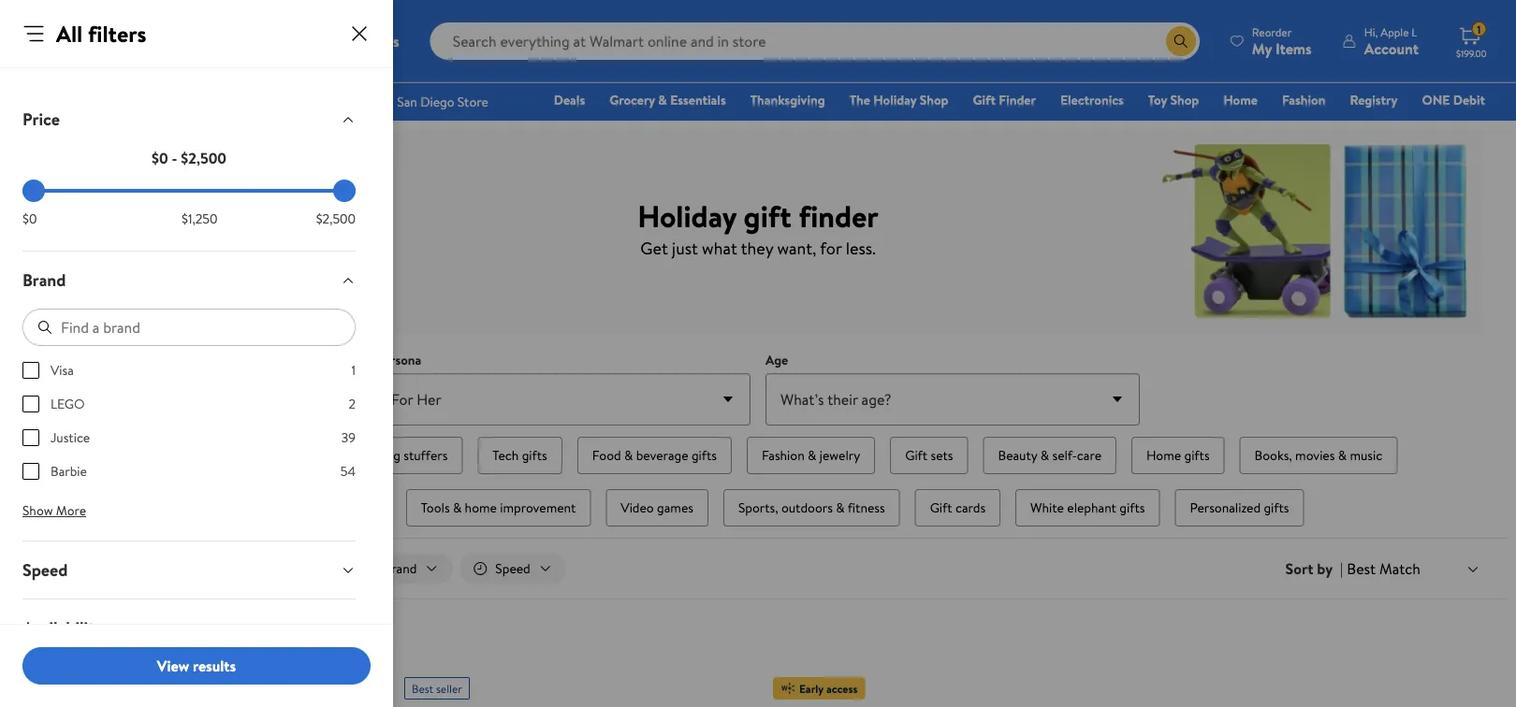 Task type: locate. For each thing, give the bounding box(es) containing it.
show more
[[22, 502, 86, 520]]

1
[[1477, 21, 1481, 37], [351, 361, 356, 380]]

& left jewelry
[[808, 446, 817, 465]]

fashion link
[[1274, 90, 1334, 110]]

grocery & essentials
[[610, 91, 726, 109]]

gifts right the personalized
[[1264, 499, 1289, 517]]

& for grocery & essentials
[[658, 91, 667, 109]]

home for home gifts
[[1147, 446, 1181, 465]]

2 best seller from the left
[[412, 681, 462, 697]]

gift inside 'gift cards' button
[[930, 499, 953, 517]]

availability button
[[7, 600, 371, 657]]

gift finder link
[[965, 90, 1045, 110]]

all left /
[[56, 18, 83, 49]]

just
[[672, 237, 698, 260]]

white elephant gifts list item
[[1012, 486, 1164, 531]]

shop right toy on the right of page
[[1171, 91, 1199, 109]]

gift for gift finder
[[973, 91, 996, 109]]

seller
[[67, 681, 93, 697], [436, 681, 462, 697]]

finder left electronics link
[[999, 91, 1036, 109]]

all filters inside dialog
[[56, 18, 146, 49]]

purchased
[[107, 653, 173, 674]]

holiday gift finder image
[[36, 130, 1481, 333]]

gift inside gift finder link
[[973, 91, 996, 109]]

& inside 'button'
[[808, 446, 817, 465]]

1 vertical spatial $2,500
[[316, 210, 356, 228]]

registry left 'one'
[[1350, 91, 1398, 109]]

the holiday shop link
[[841, 90, 957, 110]]

tech gifts
[[493, 446, 547, 465]]

1 vertical spatial fashion
[[762, 446, 805, 465]]

by
[[1317, 559, 1333, 579]]

& for gifts & registry / gift ideas
[[63, 27, 71, 45]]

fashion left jewelry
[[762, 446, 805, 465]]

gift down speed at bottom left
[[32, 614, 65, 640]]

all filters
[[56, 18, 146, 49], [67, 560, 119, 578]]

list item
[[301, 486, 395, 531]]

price down gifts
[[22, 108, 60, 131]]

best
[[43, 681, 65, 697], [412, 681, 434, 697]]

Walmart Site-Wide search field
[[430, 22, 1200, 60]]

$0 left -
[[152, 148, 168, 168]]

0 horizontal spatial finder
[[69, 614, 122, 640]]

availability
[[22, 617, 103, 640]]

gifts
[[522, 446, 547, 465], [692, 446, 717, 465], [1185, 446, 1210, 465], [1120, 499, 1145, 517], [1264, 499, 1289, 517]]

$2500 range field
[[22, 189, 356, 193]]

they
[[741, 237, 773, 260]]

$2,500
[[181, 148, 227, 168], [316, 210, 356, 228]]

0 vertical spatial filters
[[88, 18, 146, 49]]

1 horizontal spatial finder
[[999, 91, 1036, 109]]

0 horizontal spatial holiday
[[638, 195, 737, 237]]

0 vertical spatial holiday
[[874, 91, 917, 109]]

& left 'music'
[[1338, 446, 1347, 465]]

for
[[820, 237, 842, 260]]

0 vertical spatial $2,500
[[181, 148, 227, 168]]

home left 'fashion' link
[[1224, 91, 1258, 109]]

0 vertical spatial fashion
[[1282, 91, 1326, 109]]

0 horizontal spatial shop
[[920, 91, 949, 109]]

0 vertical spatial registry
[[75, 27, 122, 45]]

& right food
[[624, 446, 633, 465]]

gifts right elephant
[[1120, 499, 1145, 517]]

fashion right home link
[[1282, 91, 1326, 109]]

toy shop
[[1148, 91, 1199, 109]]

1 vertical spatial finder
[[69, 614, 122, 640]]

gift left cards
[[930, 499, 953, 517]]

all down "more"
[[67, 560, 82, 578]]

1 horizontal spatial $0
[[152, 148, 168, 168]]

gift right the holiday shop
[[973, 91, 996, 109]]

& right gifts
[[63, 27, 71, 45]]

|
[[1341, 559, 1344, 579]]

fashion for fashion & jewelry
[[762, 446, 805, 465]]

& right grocery
[[658, 91, 667, 109]]

gifts up the personalized
[[1185, 446, 1210, 465]]

gifts right tech
[[522, 446, 547, 465]]

Search search field
[[430, 22, 1200, 60]]

personalized gifts
[[1190, 499, 1289, 517]]

self-
[[1053, 446, 1077, 465]]

1 vertical spatial 1
[[351, 361, 356, 380]]

walmart+ link
[[1421, 116, 1494, 136]]

shop
[[920, 91, 949, 109], [1171, 91, 1199, 109]]

books, movies & music button
[[1240, 437, 1398, 475]]

1 shop from the left
[[920, 91, 949, 109]]

0 horizontal spatial 1
[[351, 361, 356, 380]]

gifts right beverage
[[692, 446, 717, 465]]

visa
[[51, 361, 74, 380]]

all filters dialog
[[0, 0, 393, 708]]

0 vertical spatial home
[[1224, 91, 1258, 109]]

1 seller from the left
[[67, 681, 93, 697]]

registry left /
[[75, 27, 122, 45]]

all
[[56, 18, 83, 49], [67, 560, 82, 578]]

tech
[[493, 446, 519, 465]]

sort and filter section element
[[9, 539, 1507, 599]]

1 horizontal spatial shop
[[1171, 91, 1199, 109]]

sports, outdoors & fitness
[[738, 499, 885, 517]]

0 horizontal spatial $2,500
[[181, 148, 227, 168]]

finder
[[999, 91, 1036, 109], [69, 614, 122, 640]]

deals link
[[546, 90, 594, 110]]

1 vertical spatial $0
[[22, 210, 37, 228]]

1 vertical spatial all filters
[[67, 560, 119, 578]]

gift inside gift sets button
[[905, 446, 928, 465]]

home
[[1224, 91, 1258, 109], [1147, 446, 1181, 465]]

finder for gift finder (1000+)
[[69, 614, 122, 640]]

view results button
[[22, 648, 371, 685]]

view results
[[157, 656, 236, 677]]

fashion & jewelry list item
[[743, 433, 879, 478]]

fashion inside 'button'
[[762, 446, 805, 465]]

& right tools
[[453, 499, 462, 517]]

grocery & essentials link
[[601, 90, 735, 110]]

fashion
[[1282, 91, 1326, 109], [762, 446, 805, 465]]

stocking stuffers list item
[[333, 433, 466, 478]]

personalized gifts list item
[[1171, 486, 1308, 531]]

1 horizontal spatial fashion
[[1282, 91, 1326, 109]]

beverage
[[636, 446, 688, 465]]

& for tools & home improvement
[[453, 499, 462, 517]]

$0 up brand
[[22, 210, 37, 228]]

0 horizontal spatial best
[[43, 681, 65, 697]]

persona
[[376, 351, 422, 369]]

when
[[69, 653, 103, 674]]

1 horizontal spatial seller
[[436, 681, 462, 697]]

0 vertical spatial price
[[22, 108, 60, 131]]

price left the when
[[32, 653, 65, 674]]

toy
[[1148, 91, 1167, 109]]

sort
[[1286, 559, 1314, 579]]

sets
[[931, 446, 953, 465]]

& left self-
[[1041, 446, 1049, 465]]

1 horizontal spatial registry
[[1350, 91, 1398, 109]]

1 horizontal spatial home
[[1224, 91, 1258, 109]]

one debit walmart+
[[1422, 91, 1486, 135]]

1 vertical spatial filters
[[85, 560, 119, 578]]

sponsored
[[1414, 79, 1466, 95]]

group
[[77, 433, 1440, 531]]

1 vertical spatial price
[[32, 653, 65, 674]]

results
[[193, 656, 236, 677]]

the
[[850, 91, 870, 109]]

shop left gift finder link
[[920, 91, 949, 109]]

the holiday shop
[[850, 91, 949, 109]]

0 vertical spatial finder
[[999, 91, 1036, 109]]

0 horizontal spatial seller
[[67, 681, 93, 697]]

1 up $199.00
[[1477, 21, 1481, 37]]

finder for gift finder
[[999, 91, 1036, 109]]

beauty & self-care list item
[[980, 433, 1120, 478]]

1 horizontal spatial best
[[412, 681, 434, 697]]

1 up 2
[[351, 361, 356, 380]]

gift
[[142, 27, 164, 45], [973, 91, 996, 109], [905, 446, 928, 465], [930, 499, 953, 517], [32, 614, 65, 640]]

tech gifts list item
[[474, 433, 566, 478]]

home right care
[[1147, 446, 1181, 465]]

price when purchased online
[[32, 653, 216, 674]]

2 seller from the left
[[436, 681, 462, 697]]

tools & home improvement
[[421, 499, 576, 517]]

Find a brand search field
[[22, 309, 356, 346]]

0 horizontal spatial fashion
[[762, 446, 805, 465]]

0 vertical spatial $0
[[152, 148, 168, 168]]

finder
[[799, 195, 879, 237]]

& for fashion & jewelry
[[808, 446, 817, 465]]

gifts for home gifts
[[1185, 446, 1210, 465]]

1 vertical spatial holiday
[[638, 195, 737, 237]]

personalized gifts button
[[1175, 490, 1304, 527]]

holiday
[[874, 91, 917, 109], [638, 195, 737, 237]]

all filters button
[[32, 554, 139, 584]]

0 vertical spatial all filters
[[56, 18, 146, 49]]

gifts & registry / gift ideas
[[32, 27, 196, 45]]

group containing stocking stuffers
[[77, 433, 1440, 531]]

0 horizontal spatial $0
[[22, 210, 37, 228]]

0 horizontal spatial home
[[1147, 446, 1181, 465]]

1 vertical spatial all
[[67, 560, 82, 578]]

(1000+)
[[126, 618, 177, 638]]

1 best from the left
[[43, 681, 65, 697]]

finder up the when
[[69, 614, 122, 640]]

price inside dropdown button
[[22, 108, 60, 131]]

thanksgiving link
[[742, 90, 834, 110]]

gifts for personalized gifts
[[1264, 499, 1289, 517]]

home inside button
[[1147, 446, 1181, 465]]

0 horizontal spatial registry
[[75, 27, 122, 45]]

1 vertical spatial registry
[[1350, 91, 1398, 109]]

&
[[63, 27, 71, 45], [658, 91, 667, 109], [624, 446, 633, 465], [808, 446, 817, 465], [1041, 446, 1049, 465], [1338, 446, 1347, 465], [453, 499, 462, 517], [836, 499, 845, 517]]

close panel image
[[348, 22, 371, 45]]

gift left sets
[[905, 446, 928, 465]]

food
[[592, 446, 621, 465]]

1 horizontal spatial best seller
[[412, 681, 462, 697]]

less.
[[846, 237, 876, 260]]

0 vertical spatial 1
[[1477, 21, 1481, 37]]

1 best seller from the left
[[43, 681, 93, 697]]

gift for gift cards
[[930, 499, 953, 517]]

1 vertical spatial home
[[1147, 446, 1181, 465]]

early
[[799, 681, 824, 697]]

0 horizontal spatial best seller
[[43, 681, 93, 697]]

None checkbox
[[22, 362, 39, 379], [22, 396, 39, 413], [22, 430, 39, 446], [22, 463, 39, 480], [22, 362, 39, 379], [22, 396, 39, 413], [22, 430, 39, 446], [22, 463, 39, 480]]

0 vertical spatial all
[[56, 18, 83, 49]]

price for price when purchased online
[[32, 653, 65, 674]]

$0
[[152, 148, 168, 168], [22, 210, 37, 228]]



Task type: describe. For each thing, give the bounding box(es) containing it.
electronics link
[[1052, 90, 1132, 110]]

$199.00
[[1456, 47, 1487, 59]]

$0 for $0
[[22, 210, 37, 228]]

brand group
[[22, 361, 356, 496]]

gifts & registry link
[[32, 27, 122, 45]]

white elephant gifts button
[[1016, 490, 1160, 527]]

get
[[641, 237, 668, 260]]

home gifts list item
[[1128, 433, 1229, 478]]

debit
[[1453, 91, 1486, 109]]

what
[[702, 237, 737, 260]]

more
[[56, 502, 86, 520]]

price button
[[7, 91, 371, 148]]

access
[[826, 681, 858, 697]]

gift for gift sets
[[905, 446, 928, 465]]

all filters inside button
[[67, 560, 119, 578]]

gifts for tech gifts
[[522, 446, 547, 465]]

price for price
[[22, 108, 60, 131]]

white elephant gifts
[[1031, 499, 1145, 517]]

stocking stuffers button
[[336, 437, 463, 475]]

registry link
[[1342, 90, 1406, 110]]

care
[[1077, 446, 1102, 465]]

home for home
[[1224, 91, 1258, 109]]

lego
[[51, 395, 85, 413]]

show more button
[[7, 496, 101, 526]]

holiday inside holiday gift finder get just what they want, for less.
[[638, 195, 737, 237]]

$0 range field
[[22, 189, 356, 193]]

ideas
[[167, 27, 196, 45]]

gift sets list item
[[887, 433, 972, 478]]

video games list item
[[602, 486, 712, 531]]

2 best from the left
[[412, 681, 434, 697]]

show
[[22, 502, 53, 520]]

gift cards list item
[[911, 486, 1004, 531]]

video games button
[[606, 490, 709, 527]]

thanksgiving
[[750, 91, 825, 109]]

books, movies & music list item
[[1236, 433, 1402, 478]]

gift right /
[[142, 27, 164, 45]]

home gifts button
[[1132, 437, 1225, 475]]

54
[[341, 462, 356, 481]]

stocking stuffers
[[351, 446, 448, 465]]

home gifts
[[1147, 446, 1210, 465]]

books,
[[1255, 446, 1292, 465]]

home
[[465, 499, 497, 517]]

improvement
[[500, 499, 576, 517]]

speed
[[22, 559, 68, 582]]

2
[[349, 395, 356, 413]]

tools
[[421, 499, 450, 517]]

tools & home improvement list item
[[402, 486, 595, 531]]

$0 for $0 - $2,500
[[152, 148, 168, 168]]

1 inside the brand group
[[351, 361, 356, 380]]

want,
[[777, 237, 817, 260]]

video games
[[621, 499, 694, 517]]

early access
[[799, 681, 858, 697]]

gift cards button
[[915, 490, 1001, 527]]

all inside all filters button
[[67, 560, 82, 578]]

/
[[129, 27, 134, 45]]

elephant
[[1067, 499, 1117, 517]]

fitness
[[848, 499, 885, 517]]

fashion for fashion
[[1282, 91, 1326, 109]]

sort by |
[[1286, 559, 1344, 579]]

gift sets
[[905, 446, 953, 465]]

outdoors
[[782, 499, 833, 517]]

cards
[[956, 499, 986, 517]]

deals
[[554, 91, 585, 109]]

online
[[177, 653, 216, 674]]

brand
[[22, 269, 66, 292]]

legal information image
[[224, 656, 239, 671]]

food & beverage gifts list item
[[574, 433, 736, 478]]

39
[[341, 429, 356, 447]]

food & beverage gifts button
[[577, 437, 732, 475]]

filters inside dialog
[[88, 18, 146, 49]]

stuffers
[[404, 446, 448, 465]]

1 horizontal spatial $2,500
[[316, 210, 356, 228]]

filters inside button
[[85, 560, 119, 578]]

2 shop from the left
[[1171, 91, 1199, 109]]

walmart image
[[30, 26, 152, 56]]

all inside all filters dialog
[[56, 18, 83, 49]]

sports, outdoors & fitness list item
[[720, 486, 904, 531]]

beauty
[[998, 446, 1038, 465]]

white
[[1031, 499, 1064, 517]]

gift finder (1000+)
[[32, 614, 177, 640]]

1 horizontal spatial 1
[[1477, 21, 1481, 37]]

& left fitness
[[836, 499, 845, 517]]

gifts
[[32, 27, 60, 45]]

-
[[172, 148, 177, 168]]

justice
[[51, 429, 90, 447]]

$1,250
[[182, 210, 218, 228]]

1 horizontal spatial holiday
[[874, 91, 917, 109]]

one debit link
[[1414, 90, 1494, 110]]

holiday gift finder get just what they want, for less.
[[638, 195, 879, 260]]

& for beauty & self-care
[[1041, 446, 1049, 465]]

home link
[[1215, 90, 1266, 110]]

grocery
[[610, 91, 655, 109]]

movies
[[1296, 446, 1335, 465]]

walmart+
[[1430, 117, 1486, 135]]

fashion & jewelry
[[762, 446, 860, 465]]

essentials
[[670, 91, 726, 109]]

view
[[157, 656, 189, 677]]

tech gifts button
[[478, 437, 562, 475]]

beauty & self-care
[[998, 446, 1102, 465]]

gift for gift finder (1000+)
[[32, 614, 65, 640]]

speed button
[[7, 542, 371, 599]]

$0 - $2,500
[[152, 148, 227, 168]]

food & beverage gifts
[[592, 446, 717, 465]]

sports, outdoors & fitness button
[[723, 490, 900, 527]]

music
[[1350, 446, 1383, 465]]

tools & home improvement button
[[406, 490, 591, 527]]

personalized
[[1190, 499, 1261, 517]]

games
[[657, 499, 694, 517]]

stocking
[[351, 446, 401, 465]]

& for food & beverage gifts
[[624, 446, 633, 465]]



Task type: vqa. For each thing, say whether or not it's contained in the screenshot.
Stocking stuffers list item
yes



